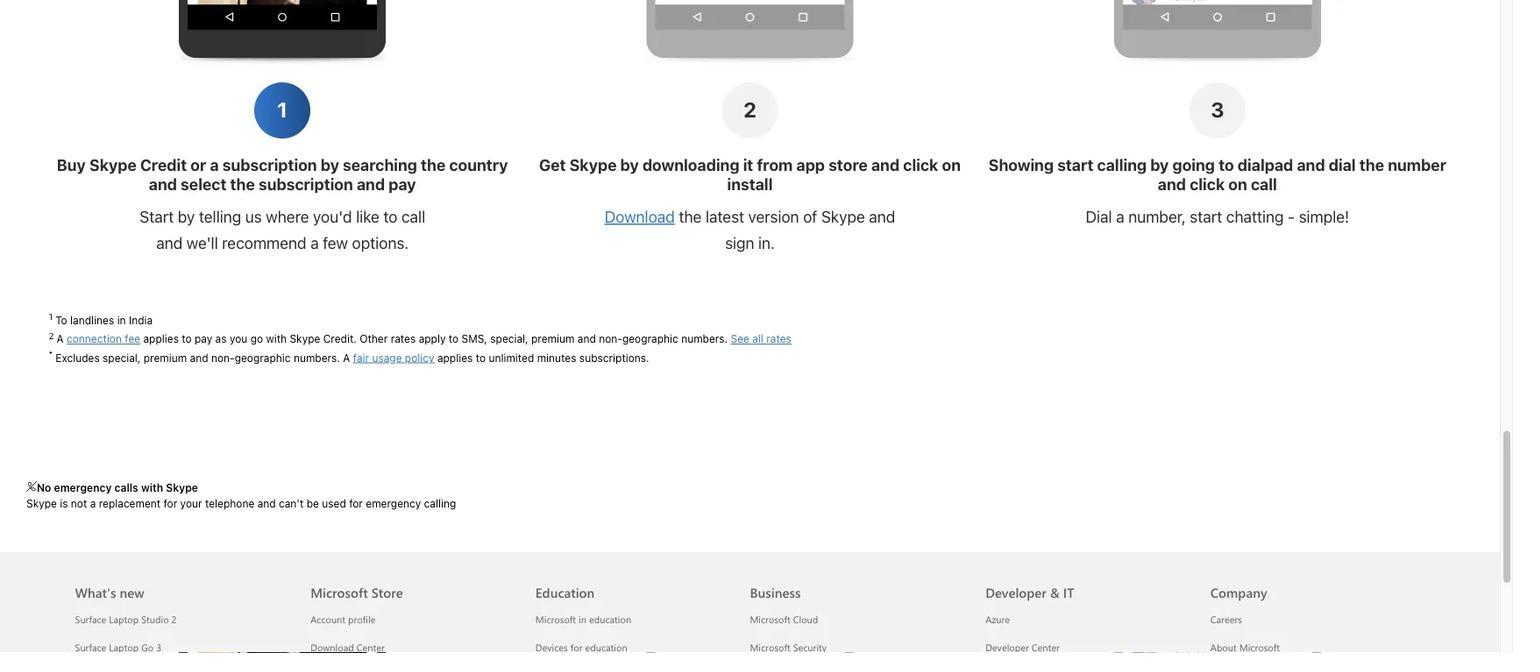 Task type: vqa. For each thing, say whether or not it's contained in the screenshot.
Continue
no



Task type: describe. For each thing, give the bounding box(es) containing it.
skype is not a replacement for your telephone and can't be used for emergency calling
[[26, 498, 456, 510]]

what's new
[[75, 584, 144, 602]]

by inside the "start by telling us where you'd like to call and we'll recommend a few options."
[[178, 208, 195, 226]]

call inside the "start by telling us where you'd like to call and we'll recommend a few options."
[[402, 208, 425, 226]]

a inside buy skype credit or a subscription by searching the country and select the subscription and pay
[[210, 156, 219, 175]]

0 vertical spatial applies
[[143, 333, 179, 345]]

few
[[323, 234, 348, 253]]

skype inside buy skype credit or a subscription by searching the country and select the subscription and pay
[[89, 156, 137, 175]]

start inside showing start calling by going to dialpad and dial the number and click on call
[[1057, 156, 1094, 175]]

developer
[[985, 584, 1047, 602]]

searching
[[343, 156, 417, 175]]

sms,
[[462, 333, 487, 345]]

microsoft for microsoft in education
[[536, 613, 576, 626]]

1 horizontal spatial start
[[1190, 208, 1222, 226]]

1 for 1
[[277, 98, 288, 122]]

surface laptop studio 2
[[75, 613, 177, 626]]

apply
[[419, 333, 446, 345]]

developer & it
[[985, 584, 1074, 602]]

*
[[49, 350, 53, 360]]

sign
[[725, 234, 754, 253]]

company
[[1210, 584, 1267, 602]]

showing
[[989, 156, 1054, 175]]

no
[[37, 482, 51, 494]]

education
[[536, 584, 595, 602]]

like
[[356, 208, 379, 226]]

recommend
[[222, 234, 306, 253]]

3
[[1211, 98, 1224, 122]]

microsoft store heading
[[311, 553, 514, 605]]

dial
[[1086, 208, 1112, 226]]

get skype by downloading it from app store and click on install
[[539, 156, 961, 194]]

surface
[[75, 613, 106, 626]]

and inside download the latest version of skype and sign in.
[[869, 208, 895, 226]]

connection
[[67, 333, 122, 345]]

a inside the "start by telling us where you'd like to call and we'll recommend a few options."
[[310, 234, 319, 253]]

latest
[[706, 208, 744, 226]]

we'll
[[187, 234, 218, 253]]

a right not
[[90, 498, 96, 510]]

is
[[60, 498, 68, 510]]

the inside showing start calling by going to dialpad and dial the number and click on call
[[1360, 156, 1384, 175]]

what's new heading
[[75, 553, 289, 605]]

profile
[[348, 613, 376, 626]]

to
[[55, 314, 67, 326]]

1 for 1 to landlines in india 2 a connection fee applies to pay as you go with skype credit. other rates apply to sms, special, premium and non-geographic numbers. see all rates * excludes special, premium and non-geographic numbers. a fair usage policy applies to unlimited minutes subscriptions.
[[49, 312, 53, 322]]

the left country
[[421, 156, 446, 175]]

skype down no
[[26, 498, 57, 510]]

0 horizontal spatial non-
[[211, 352, 235, 364]]

telling
[[199, 208, 241, 226]]

dialpad
[[1238, 156, 1293, 175]]

landlines
[[70, 314, 114, 326]]

with inside the 1 to landlines in india 2 a connection fee applies to pay as you go with skype credit. other rates apply to sms, special, premium and non-geographic numbers. see all rates * excludes special, premium and non-geographic numbers. a fair usage policy applies to unlimited minutes subscriptions.
[[266, 333, 287, 345]]

buy skype credit or a subscription by searching the country and select the subscription and pay
[[57, 156, 508, 194]]

it
[[743, 156, 753, 175]]

1 vertical spatial with
[[141, 482, 163, 494]]

number
[[1388, 156, 1446, 175]]

click inside the get skype by downloading it from app store and click on install
[[903, 156, 938, 175]]

laptop
[[109, 613, 139, 626]]

unlimited
[[489, 352, 534, 364]]

can't
[[279, 498, 304, 510]]

country
[[449, 156, 508, 175]]

showing start calling by going to dialpad and dial the number and click on call image
[[1123, 0, 1312, 30]]

1 vertical spatial a
[[343, 352, 350, 364]]

microsoft cloud link
[[750, 613, 818, 626]]

all
[[752, 333, 763, 345]]

fee
[[125, 333, 140, 345]]

&
[[1050, 584, 1060, 602]]

microsoft for microsoft store
[[311, 584, 368, 602]]

azure link
[[985, 613, 1010, 626]]

2 rates from the left
[[766, 333, 792, 345]]

developer & it heading
[[985, 553, 1189, 605]]

pay inside buy skype credit or a subscription by searching the country and select the subscription and pay
[[389, 175, 416, 194]]

dial a number, start chatting - simple!
[[1086, 208, 1349, 226]]

go
[[250, 333, 263, 345]]

2 inside the 1 to landlines in india 2 a connection fee applies to pay as you go with skype credit. other rates apply to sms, special, premium and non-geographic numbers. see all rates * excludes special, premium and non-geographic numbers. a fair usage policy applies to unlimited minutes subscriptions.
[[49, 331, 54, 341]]

microsoft in education
[[536, 613, 631, 626]]

excludes
[[55, 352, 100, 364]]

subscriptions.
[[579, 352, 649, 364]]

1 to landlines in india 2 a connection fee applies to pay as you go with skype credit. other rates apply to sms, special, premium and non-geographic numbers. see all rates * excludes special, premium and non-geographic numbers. a fair usage policy applies to unlimited minutes subscriptions.
[[49, 312, 792, 364]]

showing start calling by going to dialpad and dial the number and click on call
[[989, 156, 1446, 194]]

or
[[190, 156, 206, 175]]

careers link
[[1210, 613, 1242, 626]]

0 horizontal spatial emergency
[[54, 482, 112, 494]]

dial
[[1329, 156, 1356, 175]]

version
[[748, 208, 799, 226]]

you
[[230, 333, 247, 345]]

see
[[731, 333, 749, 345]]

no emergency calls with skype
[[37, 482, 198, 494]]

to inside the "start by telling us where you'd like to call and we'll recommend a few options."
[[383, 208, 398, 226]]

skype inside the get skype by downloading it from app store and click on install
[[570, 156, 617, 175]]

education heading
[[536, 553, 739, 605]]

credit.
[[323, 333, 357, 345]]

you'd
[[313, 208, 352, 226]]

to down sms,
[[476, 352, 486, 364]]

get
[[539, 156, 566, 175]]

business heading
[[750, 553, 964, 605]]

on inside showing start calling by going to dialpad and dial the number and click on call
[[1229, 175, 1247, 194]]

store
[[371, 584, 403, 602]]

see all rates button
[[731, 333, 792, 345]]

1 for from the left
[[164, 498, 177, 510]]

footer resource links element
[[0, 553, 1500, 653]]

1 horizontal spatial non-
[[599, 333, 622, 345]]

start by telling us where you'd like to call and we'll recommend a few options.
[[140, 208, 425, 253]]

your
[[180, 498, 202, 510]]

install
[[727, 175, 773, 194]]

what's
[[75, 584, 116, 602]]

business
[[750, 584, 801, 602]]

to inside showing start calling by going to dialpad and dial the number and click on call
[[1219, 156, 1234, 175]]

0 horizontal spatial calling
[[424, 498, 456, 510]]

used
[[322, 498, 346, 510]]

india
[[129, 314, 153, 326]]

skype up your
[[166, 482, 198, 494]]

1 vertical spatial premium
[[144, 352, 187, 364]]

account profile
[[311, 613, 376, 626]]

the inside download the latest version of skype and sign in.
[[679, 208, 702, 226]]

microsoft store
[[311, 584, 403, 602]]



Task type: locate. For each thing, give the bounding box(es) containing it.
skype right get
[[570, 156, 617, 175]]

special, down the fee
[[103, 352, 141, 364]]

start
[[140, 208, 174, 226]]

for left your
[[164, 498, 177, 510]]

1 up buy skype credit or a subscription by searching the country and select the subscription and pay
[[277, 98, 288, 122]]

in left india
[[117, 314, 126, 326]]

1 vertical spatial non-
[[211, 352, 235, 364]]

0 vertical spatial geographic
[[622, 333, 678, 345]]

1 vertical spatial numbers.
[[294, 352, 340, 364]]

2 horizontal spatial microsoft
[[750, 613, 790, 626]]

0 vertical spatial a
[[57, 333, 64, 345]]

other
[[360, 333, 388, 345]]

calls
[[114, 482, 138, 494]]

pay left as
[[195, 333, 212, 345]]

subscription
[[222, 156, 317, 175], [259, 175, 353, 194]]

1 vertical spatial 2
[[49, 331, 54, 341]]

rates
[[391, 333, 416, 345], [766, 333, 792, 345]]

applies down sms,
[[437, 352, 473, 364]]

non-
[[599, 333, 622, 345], [211, 352, 235, 364]]

be
[[307, 498, 319, 510]]

1 vertical spatial applies
[[437, 352, 473, 364]]

2 vertical spatial 2
[[171, 613, 177, 626]]

fair
[[353, 352, 369, 364]]

by inside buy skype credit or a subscription by searching the country and select the subscription and pay
[[321, 156, 339, 175]]

start
[[1057, 156, 1094, 175], [1190, 208, 1222, 226]]

1 vertical spatial start
[[1190, 208, 1222, 226]]

the left latest
[[679, 208, 702, 226]]

the up us at the top of the page
[[230, 175, 255, 194]]

premium up minutes
[[531, 333, 575, 345]]

1 vertical spatial geographic
[[235, 352, 291, 364]]

on inside the get skype by downloading it from app store and click on install
[[942, 156, 961, 175]]

calling inside showing start calling by going to dialpad and dial the number and click on call
[[1097, 156, 1147, 175]]

0 horizontal spatial for
[[164, 498, 177, 510]]

1 horizontal spatial for
[[349, 498, 363, 510]]

start right showing
[[1057, 156, 1094, 175]]

1 horizontal spatial in
[[579, 613, 586, 626]]

account
[[311, 613, 345, 626]]

simple!
[[1299, 208, 1349, 226]]

azure
[[985, 613, 1010, 626]]

2 horizontal spatial 2
[[744, 98, 756, 122]]

click inside showing start calling by going to dialpad and dial the number and click on call
[[1190, 175, 1225, 194]]

get skype by downloading it from app store and click on install image
[[655, 0, 845, 30]]

by inside showing start calling by going to dialpad and dial the number and click on call
[[1150, 156, 1169, 175]]

call up options.
[[402, 208, 425, 226]]

pay
[[389, 175, 416, 194], [195, 333, 212, 345]]

on left showing
[[942, 156, 961, 175]]

2 up it
[[744, 98, 756, 122]]

0 horizontal spatial call
[[402, 208, 425, 226]]

-
[[1288, 208, 1295, 226]]

applies down india
[[143, 333, 179, 345]]

1 horizontal spatial special,
[[490, 333, 528, 345]]

by inside the get skype by downloading it from app store and click on install
[[620, 156, 639, 175]]

emergency
[[54, 482, 112, 494], [366, 498, 421, 510]]

pay inside the 1 to landlines in india 2 a connection fee applies to pay as you go with skype credit. other rates apply to sms, special, premium and non-geographic numbers. see all rates * excludes special, premium and non-geographic numbers. a fair usage policy applies to unlimited minutes subscriptions.
[[195, 333, 212, 345]]

1 horizontal spatial on
[[1229, 175, 1247, 194]]

microsoft inside heading
[[311, 584, 368, 602]]

0 horizontal spatial applies
[[143, 333, 179, 345]]

and inside the "start by telling us where you'd like to call and we'll recommend a few options."
[[156, 234, 183, 253]]

geographic up the subscriptions.
[[622, 333, 678, 345]]

credit
[[140, 156, 187, 175]]

microsoft cloud
[[750, 613, 818, 626]]

0 vertical spatial premium
[[531, 333, 575, 345]]

1 horizontal spatial 2
[[171, 613, 177, 626]]

0 vertical spatial special,
[[490, 333, 528, 345]]

a left fair
[[343, 352, 350, 364]]

0 horizontal spatial with
[[141, 482, 163, 494]]

premium
[[531, 333, 575, 345], [144, 352, 187, 364]]

0 horizontal spatial click
[[903, 156, 938, 175]]

calling
[[1097, 156, 1147, 175], [424, 498, 456, 510]]

1 horizontal spatial rates
[[766, 333, 792, 345]]

0 horizontal spatial special,
[[103, 352, 141, 364]]

1 vertical spatial calling
[[424, 498, 456, 510]]

1 horizontal spatial applies
[[437, 352, 473, 364]]

with right "calls"
[[141, 482, 163, 494]]

in inside the 1 to landlines in india 2 a connection fee applies to pay as you go with skype credit. other rates apply to sms, special, premium and non-geographic numbers. see all rates * excludes special, premium and non-geographic numbers. a fair usage policy applies to unlimited minutes subscriptions.
[[117, 314, 126, 326]]

1 horizontal spatial geographic
[[622, 333, 678, 345]]

1 horizontal spatial pay
[[389, 175, 416, 194]]

where
[[266, 208, 309, 226]]

microsoft
[[311, 584, 368, 602], [536, 613, 576, 626], [750, 613, 790, 626]]

downloading
[[642, 156, 739, 175]]

to left sms,
[[449, 333, 459, 345]]

1 horizontal spatial emergency
[[366, 498, 421, 510]]

call
[[1251, 175, 1277, 194], [402, 208, 425, 226]]

education
[[589, 613, 631, 626]]

1 horizontal spatial calling
[[1097, 156, 1147, 175]]

policy
[[405, 352, 434, 364]]

a down to
[[57, 333, 64, 345]]

skype inside the 1 to landlines in india 2 a connection fee applies to pay as you go with skype credit. other rates apply to sms, special, premium and non-geographic numbers. see all rates * excludes special, premium and non-geographic numbers. a fair usage policy applies to unlimited minutes subscriptions.
[[290, 333, 320, 345]]

click up the 'dial a number, start chatting - simple!'
[[1190, 175, 1225, 194]]

0 horizontal spatial premium
[[144, 352, 187, 364]]

and inside the get skype by downloading it from app store and click on install
[[871, 156, 900, 175]]

microsoft down business
[[750, 613, 790, 626]]

1 horizontal spatial numbers.
[[681, 333, 728, 345]]

buy skype credit or a subscription by searching the country and select the subscription and pay image
[[188, 0, 377, 30]]

us
[[245, 208, 262, 226]]

0 vertical spatial calling
[[1097, 156, 1147, 175]]

with right go at the bottom left of page
[[266, 333, 287, 345]]

of
[[803, 208, 817, 226]]

and
[[871, 156, 900, 175], [1297, 156, 1325, 175], [149, 175, 177, 194], [357, 175, 385, 194], [1158, 175, 1186, 194], [869, 208, 895, 226], [156, 234, 183, 253], [578, 333, 596, 345], [190, 352, 208, 364], [257, 498, 276, 510]]

1 horizontal spatial click
[[1190, 175, 1225, 194]]

number,
[[1128, 208, 1186, 226]]

for right the used
[[349, 498, 363, 510]]

0 vertical spatial in
[[117, 314, 126, 326]]

geographic
[[622, 333, 678, 345], [235, 352, 291, 364]]

start down showing start calling by going to dialpad and dial the number and click on call
[[1190, 208, 1222, 226]]

microsoft for microsoft cloud
[[750, 613, 790, 626]]

microsoft down education
[[536, 613, 576, 626]]

1 inside the 1 to landlines in india 2 a connection fee applies to pay as you go with skype credit. other rates apply to sms, special, premium and non-geographic numbers. see all rates * excludes special, premium and non-geographic numbers. a fair usage policy applies to unlimited minutes subscriptions.
[[49, 312, 53, 322]]

account profile link
[[311, 613, 376, 626]]

1 rates from the left
[[391, 333, 416, 345]]

by
[[321, 156, 339, 175], [620, 156, 639, 175], [1150, 156, 1169, 175], [178, 208, 195, 226]]

download the latest version of skype and sign in.
[[605, 208, 895, 253]]

microsoft up account profile link
[[311, 584, 368, 602]]

in left education
[[579, 613, 586, 626]]

company heading
[[1210, 553, 1414, 605]]

fair usage policy link
[[353, 352, 434, 364]]

1 horizontal spatial a
[[343, 352, 350, 364]]

2 right studio
[[171, 613, 177, 626]]

1 vertical spatial call
[[402, 208, 425, 226]]

1 vertical spatial special,
[[103, 352, 141, 364]]

subscription up where
[[259, 175, 353, 194]]

0 horizontal spatial pay
[[195, 333, 212, 345]]

0 vertical spatial 1
[[277, 98, 288, 122]]

in.
[[758, 234, 775, 253]]

a
[[210, 156, 219, 175], [1116, 208, 1124, 226], [310, 234, 319, 253], [90, 498, 96, 510]]

1 vertical spatial pay
[[195, 333, 212, 345]]

1 horizontal spatial 1
[[277, 98, 288, 122]]

numbers.
[[681, 333, 728, 345], [294, 352, 340, 364]]

0 horizontal spatial rates
[[391, 333, 416, 345]]

skype right of on the top right
[[821, 208, 865, 226]]

1 vertical spatial in
[[579, 613, 586, 626]]

for
[[164, 498, 177, 510], [349, 498, 363, 510]]

replacement
[[99, 498, 161, 510]]

usage
[[372, 352, 402, 364]]

surface laptop studio 2 link
[[75, 613, 177, 626]]

0 vertical spatial 2
[[744, 98, 756, 122]]

2 up *
[[49, 331, 54, 341]]

1 vertical spatial emergency
[[366, 498, 421, 510]]

it
[[1063, 584, 1074, 602]]

special,
[[490, 333, 528, 345], [103, 352, 141, 364]]

options.
[[352, 234, 409, 253]]

skype
[[89, 156, 137, 175], [570, 156, 617, 175], [821, 208, 865, 226], [290, 333, 320, 345], [166, 482, 198, 494], [26, 498, 57, 510]]

1 horizontal spatial call
[[1251, 175, 1277, 194]]

0 vertical spatial non-
[[599, 333, 622, 345]]

0 horizontal spatial 2
[[49, 331, 54, 341]]

from
[[757, 156, 793, 175]]

0 vertical spatial call
[[1251, 175, 1277, 194]]

1 left to
[[49, 312, 53, 322]]

special, up unlimited in the bottom of the page
[[490, 333, 528, 345]]

calling up dial
[[1097, 156, 1147, 175]]

a right dial
[[1116, 208, 1124, 226]]

2 for from the left
[[349, 498, 363, 510]]

0 horizontal spatial start
[[1057, 156, 1094, 175]]

0 vertical spatial with
[[266, 333, 287, 345]]

1 horizontal spatial premium
[[531, 333, 575, 345]]

0 vertical spatial emergency
[[54, 482, 112, 494]]

chatting
[[1226, 208, 1284, 226]]

pay up options.
[[389, 175, 416, 194]]

to left as
[[182, 333, 192, 345]]

by up download
[[620, 156, 639, 175]]

cloud
[[793, 613, 818, 626]]

0 horizontal spatial microsoft
[[311, 584, 368, 602]]

subscription up us at the top of the page
[[222, 156, 317, 175]]

download
[[605, 208, 675, 226]]

studio
[[141, 613, 169, 626]]

1 vertical spatial 1
[[49, 312, 53, 322]]

with
[[266, 333, 287, 345], [141, 482, 163, 494]]

rates up the fair usage policy link on the bottom of page
[[391, 333, 416, 345]]

careers
[[1210, 613, 1242, 626]]

0 horizontal spatial 1
[[49, 312, 53, 322]]

to
[[1219, 156, 1234, 175], [383, 208, 398, 226], [182, 333, 192, 345], [449, 333, 459, 345], [476, 352, 486, 364]]

emergency right the used
[[366, 498, 421, 510]]

by right start
[[178, 208, 195, 226]]

call up chatting
[[1251, 175, 1277, 194]]

non- up the subscriptions.
[[599, 333, 622, 345]]

the right the dial
[[1360, 156, 1384, 175]]

0 horizontal spatial on
[[942, 156, 961, 175]]

buy
[[57, 156, 86, 175]]

0 horizontal spatial numbers.
[[294, 352, 340, 364]]

click right store
[[903, 156, 938, 175]]

disclaimers region
[[49, 309, 1451, 445]]

by left going
[[1150, 156, 1169, 175]]

1 horizontal spatial microsoft
[[536, 613, 576, 626]]

0 horizontal spatial geographic
[[235, 352, 291, 364]]

non- down as
[[211, 352, 235, 364]]

by left the searching
[[321, 156, 339, 175]]

minutes
[[537, 352, 576, 364]]

telephone
[[205, 498, 254, 510]]

0 vertical spatial numbers.
[[681, 333, 728, 345]]

geographic down go at the bottom left of page
[[235, 352, 291, 364]]

call inside showing start calling by going to dialpad and dial the number and click on call
[[1251, 175, 1277, 194]]

numbers. down credit.
[[294, 352, 340, 364]]

0 horizontal spatial in
[[117, 314, 126, 326]]

skype right buy
[[89, 156, 137, 175]]

a right or
[[210, 156, 219, 175]]

not
[[71, 498, 87, 510]]

0 horizontal spatial a
[[57, 333, 64, 345]]

on up chatting
[[1229, 175, 1247, 194]]

premium down india
[[144, 352, 187, 364]]

to right like
[[383, 208, 398, 226]]

0 vertical spatial start
[[1057, 156, 1094, 175]]

0 vertical spatial pay
[[389, 175, 416, 194]]

in
[[117, 314, 126, 326], [579, 613, 586, 626]]

calling up microsoft store heading
[[424, 498, 456, 510]]

numbers. left see
[[681, 333, 728, 345]]

to right going
[[1219, 156, 1234, 175]]

emergency up not
[[54, 482, 112, 494]]

a left few
[[310, 234, 319, 253]]

a
[[57, 333, 64, 345], [343, 352, 350, 364]]

skype inside download the latest version of skype and sign in.
[[821, 208, 865, 226]]

the
[[421, 156, 446, 175], [1360, 156, 1384, 175], [230, 175, 255, 194], [679, 208, 702, 226]]

1 horizontal spatial with
[[266, 333, 287, 345]]

download link
[[605, 208, 675, 226]]

2 inside footer resource links element
[[171, 613, 177, 626]]

skype left credit.
[[290, 333, 320, 345]]

store
[[829, 156, 868, 175]]

select
[[181, 175, 227, 194]]

rates right all
[[766, 333, 792, 345]]



